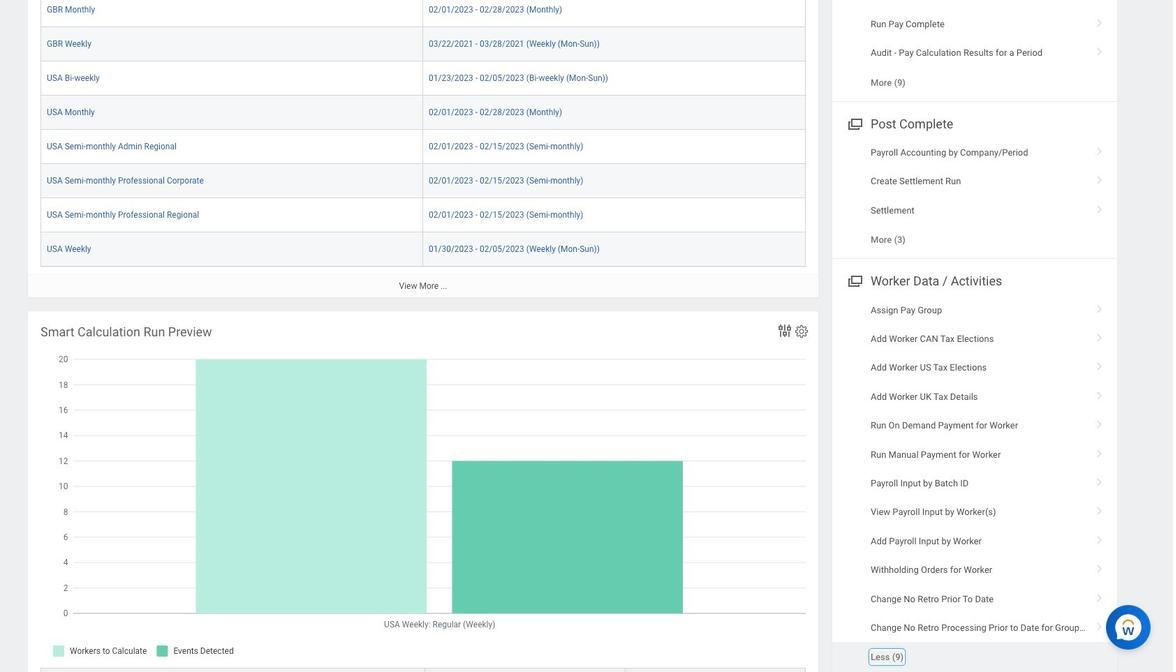 Task type: vqa. For each thing, say whether or not it's contained in the screenshot.
group
no



Task type: locate. For each thing, give the bounding box(es) containing it.
3 list from the top
[[832, 296, 1117, 672]]

5 chevron right image from the top
[[1091, 474, 1109, 487]]

0 vertical spatial list
[[832, 0, 1117, 97]]

4 chevron right image from the top
[[1091, 200, 1109, 214]]

2 chevron right image from the top
[[1091, 329, 1109, 343]]

3 chevron right image from the top
[[1091, 171, 1109, 185]]

1 menu group image from the top
[[845, 114, 864, 133]]

2 menu group image from the top
[[845, 271, 864, 290]]

7 row from the top
[[41, 198, 806, 232]]

1 vertical spatial list
[[832, 138, 1117, 255]]

configure smart calculation run preview image
[[794, 324, 809, 339]]

8 row from the top
[[41, 232, 806, 267]]

8 chevron right image from the top
[[1091, 502, 1109, 516]]

9 row from the top
[[41, 668, 806, 673]]

chevron right image
[[1091, 14, 1109, 28], [1091, 142, 1109, 156], [1091, 171, 1109, 185], [1091, 200, 1109, 214], [1091, 300, 1109, 314], [1091, 358, 1109, 372], [1091, 416, 1109, 430], [1091, 502, 1109, 516]]

2 chevron right image from the top
[[1091, 142, 1109, 156]]

6 chevron right image from the top
[[1091, 531, 1109, 545]]

list item
[[832, 643, 1117, 672]]

chevron right image
[[1091, 43, 1109, 57], [1091, 329, 1109, 343], [1091, 387, 1109, 401], [1091, 445, 1109, 459], [1091, 474, 1109, 487], [1091, 531, 1109, 545], [1091, 560, 1109, 574], [1091, 589, 1109, 603], [1091, 618, 1109, 632]]

1 chevron right image from the top
[[1091, 14, 1109, 28]]

0 vertical spatial menu group image
[[845, 114, 864, 133]]

4 row from the top
[[41, 96, 806, 130]]

configure and view chart data image
[[777, 322, 793, 339]]

1 vertical spatial menu group image
[[845, 271, 864, 290]]

3 row from the top
[[41, 61, 806, 96]]

list
[[832, 0, 1117, 97], [832, 138, 1117, 255], [832, 296, 1117, 672]]

2 row from the top
[[41, 27, 806, 61]]

2 vertical spatial list
[[832, 296, 1117, 672]]

menu group image
[[845, 114, 864, 133], [845, 271, 864, 290]]

regular payroll processing element
[[28, 0, 819, 297]]

list for 7th chevron right image from the bottom's menu group image
[[832, 138, 1117, 255]]

2 list from the top
[[832, 138, 1117, 255]]

8 chevron right image from the top
[[1091, 589, 1109, 603]]

5 chevron right image from the top
[[1091, 300, 1109, 314]]

row
[[41, 0, 806, 27], [41, 27, 806, 61], [41, 61, 806, 96], [41, 96, 806, 130], [41, 130, 806, 164], [41, 164, 806, 198], [41, 198, 806, 232], [41, 232, 806, 267], [41, 668, 806, 673]]



Task type: describe. For each thing, give the bounding box(es) containing it.
smart calculation run preview element
[[28, 311, 819, 673]]

row inside the smart calculation run preview element
[[41, 668, 806, 673]]

1 chevron right image from the top
[[1091, 43, 1109, 57]]

1 list from the top
[[832, 0, 1117, 97]]

5 row from the top
[[41, 130, 806, 164]]

list for menu group image corresponding to 4th chevron right image from the bottom of the page
[[832, 296, 1117, 672]]

menu group image for 4th chevron right image from the bottom of the page
[[845, 271, 864, 290]]

6 row from the top
[[41, 164, 806, 198]]

6 chevron right image from the top
[[1091, 358, 1109, 372]]

1 row from the top
[[41, 0, 806, 27]]

9 chevron right image from the top
[[1091, 618, 1109, 632]]

menu group image for 7th chevron right image from the bottom
[[845, 114, 864, 133]]

3 chevron right image from the top
[[1091, 387, 1109, 401]]

7 chevron right image from the top
[[1091, 560, 1109, 574]]

4 chevron right image from the top
[[1091, 445, 1109, 459]]

7 chevron right image from the top
[[1091, 416, 1109, 430]]



